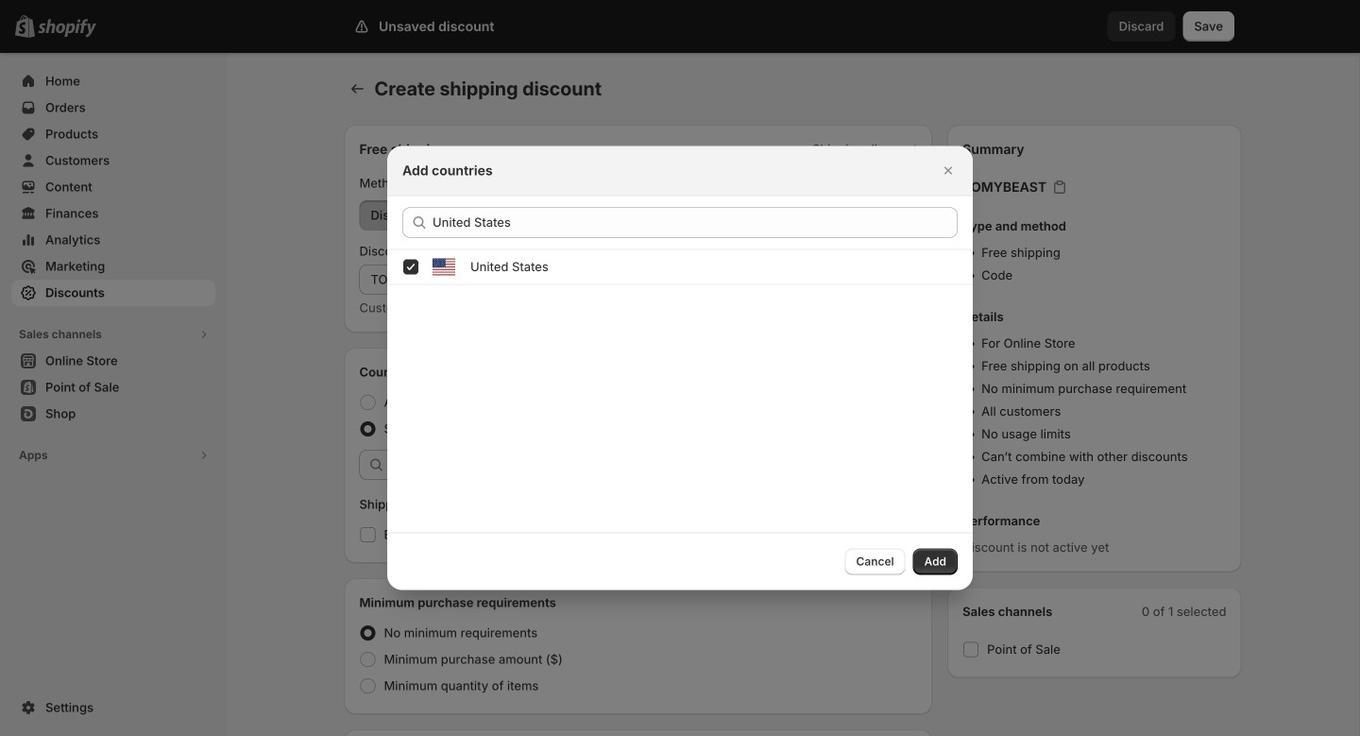 Task type: describe. For each thing, give the bounding box(es) containing it.
Search countries text field
[[433, 207, 958, 238]]



Task type: locate. For each thing, give the bounding box(es) containing it.
shopify image
[[38, 19, 96, 38]]

dialog
[[0, 146, 1361, 590]]



Task type: vqa. For each thing, say whether or not it's contained in the screenshot.
SHOPIFY image
yes



